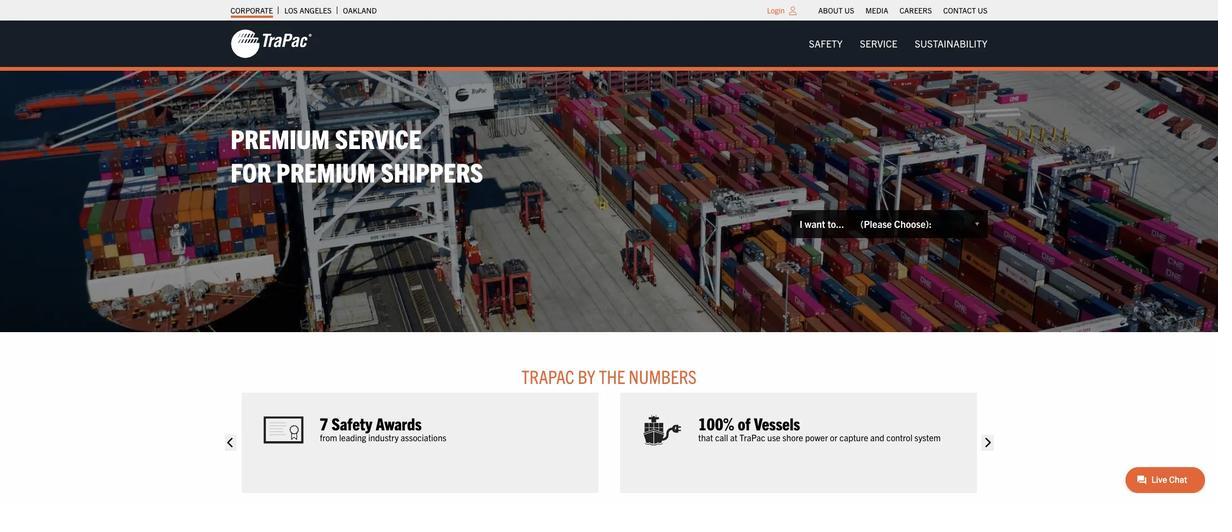 Task type: locate. For each thing, give the bounding box(es) containing it.
corporate
[[231, 5, 273, 15]]

about
[[819, 5, 843, 15]]

premium service for premium shippers
[[231, 122, 483, 188]]

system
[[915, 433, 941, 444]]

1 vertical spatial safety
[[332, 413, 373, 434]]

2 us from the left
[[978, 5, 988, 15]]

los angeles
[[285, 5, 332, 15]]

menu bar containing about us
[[813, 3, 994, 18]]

contact
[[944, 5, 977, 15]]

media
[[866, 5, 889, 15]]

careers
[[900, 5, 933, 15]]

numbers
[[629, 365, 697, 388]]

safety right 7
[[332, 413, 373, 434]]

shippers
[[381, 155, 483, 188]]

sustainability link
[[907, 33, 997, 55]]

us for about us
[[845, 5, 855, 15]]

0 vertical spatial service
[[861, 37, 898, 50]]

us right about
[[845, 5, 855, 15]]

that
[[699, 433, 714, 444]]

trapac
[[522, 365, 575, 388]]

light image
[[790, 6, 797, 15]]

0 horizontal spatial us
[[845, 5, 855, 15]]

1 horizontal spatial safety
[[810, 37, 843, 50]]

menu bar up service link
[[813, 3, 994, 18]]

service
[[861, 37, 898, 50], [335, 122, 422, 155]]

0 horizontal spatial solid image
[[225, 436, 237, 452]]

0 vertical spatial safety
[[810, 37, 843, 50]]

premium
[[231, 122, 330, 155], [277, 155, 376, 188]]

1 vertical spatial service
[[335, 122, 422, 155]]

menu bar down the careers link
[[801, 33, 997, 55]]

corporate link
[[231, 3, 273, 18]]

from
[[320, 433, 337, 444]]

1 vertical spatial premium
[[277, 155, 376, 188]]

oakland link
[[343, 3, 377, 18]]

the
[[599, 365, 626, 388]]

about us link
[[819, 3, 855, 18]]

1 horizontal spatial us
[[978, 5, 988, 15]]

0 vertical spatial menu bar
[[813, 3, 994, 18]]

safety
[[810, 37, 843, 50], [332, 413, 373, 434]]

1 us from the left
[[845, 5, 855, 15]]

safety down about
[[810, 37, 843, 50]]

0 horizontal spatial safety
[[332, 413, 373, 434]]

us right contact
[[978, 5, 988, 15]]

0 horizontal spatial service
[[335, 122, 422, 155]]

menu bar
[[813, 3, 994, 18], [801, 33, 997, 55]]

about us
[[819, 5, 855, 15]]

1 vertical spatial menu bar
[[801, 33, 997, 55]]

capture
[[840, 433, 869, 444]]

1 horizontal spatial solid image
[[982, 436, 994, 452]]

solid image
[[225, 436, 237, 452], [982, 436, 994, 452]]

1 horizontal spatial service
[[861, 37, 898, 50]]

careers link
[[900, 3, 933, 18]]

vessels
[[754, 413, 801, 434]]

safety inside safety link
[[810, 37, 843, 50]]

shore
[[783, 433, 804, 444]]

us
[[845, 5, 855, 15], [978, 5, 988, 15]]

power
[[806, 433, 829, 444]]

contact us
[[944, 5, 988, 15]]



Task type: vqa. For each thing, say whether or not it's contained in the screenshot.
the bottom the within
no



Task type: describe. For each thing, give the bounding box(es) containing it.
want
[[805, 218, 826, 231]]

contact us link
[[944, 3, 988, 18]]

2 solid image from the left
[[982, 436, 994, 452]]

1 solid image from the left
[[225, 436, 237, 452]]

industry
[[369, 433, 399, 444]]

us for contact us
[[978, 5, 988, 15]]

or
[[831, 433, 838, 444]]

100% of vessels that call at trapac use shore power or capture and control system
[[699, 413, 941, 444]]

safety link
[[801, 33, 852, 55]]

and
[[871, 433, 885, 444]]

control
[[887, 433, 913, 444]]

los
[[285, 5, 298, 15]]

trapac by the numbers
[[522, 365, 697, 388]]

angeles
[[300, 5, 332, 15]]

service link
[[852, 33, 907, 55]]

i want to...
[[800, 218, 845, 231]]

7
[[320, 413, 328, 434]]

awards
[[376, 413, 422, 434]]

corporate image
[[231, 29, 312, 59]]

100%
[[699, 413, 735, 434]]

safety inside 7 safety awards from leading industry associations
[[332, 413, 373, 434]]

service inside premium service for premium shippers
[[335, 122, 422, 155]]

to...
[[828, 218, 845, 231]]

associations
[[401, 433, 447, 444]]

oakland
[[343, 5, 377, 15]]

call
[[716, 433, 729, 444]]

menu bar containing safety
[[801, 33, 997, 55]]

of
[[738, 413, 751, 434]]

login link
[[768, 5, 785, 15]]

7 safety awards from leading industry associations
[[320, 413, 447, 444]]

i
[[800, 218, 803, 231]]

by
[[578, 365, 596, 388]]

for
[[231, 155, 271, 188]]

sustainability
[[915, 37, 988, 50]]

0 vertical spatial premium
[[231, 122, 330, 155]]

media link
[[866, 3, 889, 18]]

leading
[[339, 433, 367, 444]]

at
[[731, 433, 738, 444]]

use
[[768, 433, 781, 444]]

trapac
[[740, 433, 766, 444]]

login
[[768, 5, 785, 15]]

los angeles link
[[285, 3, 332, 18]]



